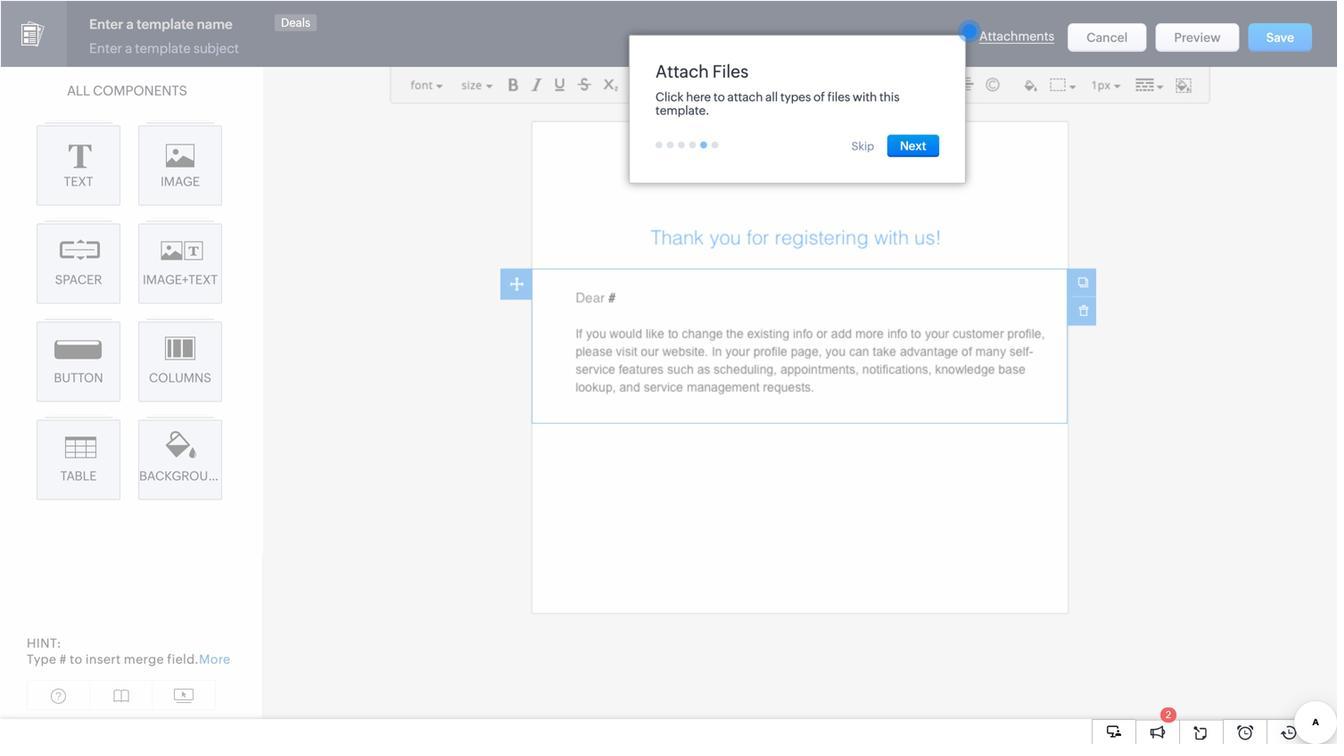 Task type: describe. For each thing, give the bounding box(es) containing it.
image link
[[138, 125, 222, 206]]

here
[[683, 89, 708, 104]]

attach
[[725, 89, 762, 104]]

types
[[780, 89, 812, 104]]

columns
[[149, 371, 212, 385]]

text
[[64, 174, 93, 189]]

button link
[[37, 322, 120, 402]]

click
[[651, 89, 680, 104]]

save
[[1267, 25, 1295, 39]]

attach
[[651, 60, 706, 80]]

with
[[855, 89, 880, 104]]

this
[[883, 89, 904, 104]]

components
[[93, 83, 187, 99]]

all components
[[67, 83, 187, 99]]

skip
[[854, 141, 877, 154]]

spacer
[[55, 273, 102, 287]]

spacer link
[[37, 224, 120, 304]]

text link
[[37, 125, 120, 206]]

next
[[904, 140, 931, 154]]

files
[[829, 89, 853, 104]]

all
[[765, 89, 778, 104]]



Task type: locate. For each thing, give the bounding box(es) containing it.
background
[[139, 469, 226, 483]]

next link
[[891, 136, 945, 159]]

attach files click here to attach all types of files with this template.
[[651, 60, 904, 118]]

image+text link
[[138, 224, 222, 304]]

image+text
[[143, 273, 218, 287]]

None button
[[1072, 18, 1151, 46], [1158, 18, 1242, 46], [1069, 23, 1147, 52], [1156, 23, 1240, 52], [1249, 23, 1313, 52], [1072, 18, 1151, 46], [1158, 18, 1242, 46], [1069, 23, 1147, 52], [1156, 23, 1240, 52], [1249, 23, 1313, 52]]

of
[[815, 89, 826, 104]]

skip link
[[854, 141, 877, 154]]

table link
[[37, 420, 120, 500]]

Enter a template name text field
[[84, 13, 276, 32], [85, 14, 277, 35]]

columns link
[[138, 322, 222, 402]]

Enter a template subject text field
[[85, 41, 263, 58]]

image
[[161, 174, 200, 189]]

all
[[67, 83, 90, 99]]

background link
[[138, 420, 226, 500]]

files
[[710, 60, 747, 80]]

table
[[60, 469, 97, 483]]

deals
[[280, 15, 310, 29], [281, 16, 311, 29]]

attachments
[[984, 22, 1059, 37], [980, 29, 1055, 43]]

2
[[1167, 710, 1172, 721]]

template.
[[651, 104, 707, 118]]

button
[[54, 371, 103, 385]]

to
[[711, 89, 723, 104]]



Task type: vqa. For each thing, say whether or not it's contained in the screenshot.
IMAGE
yes



